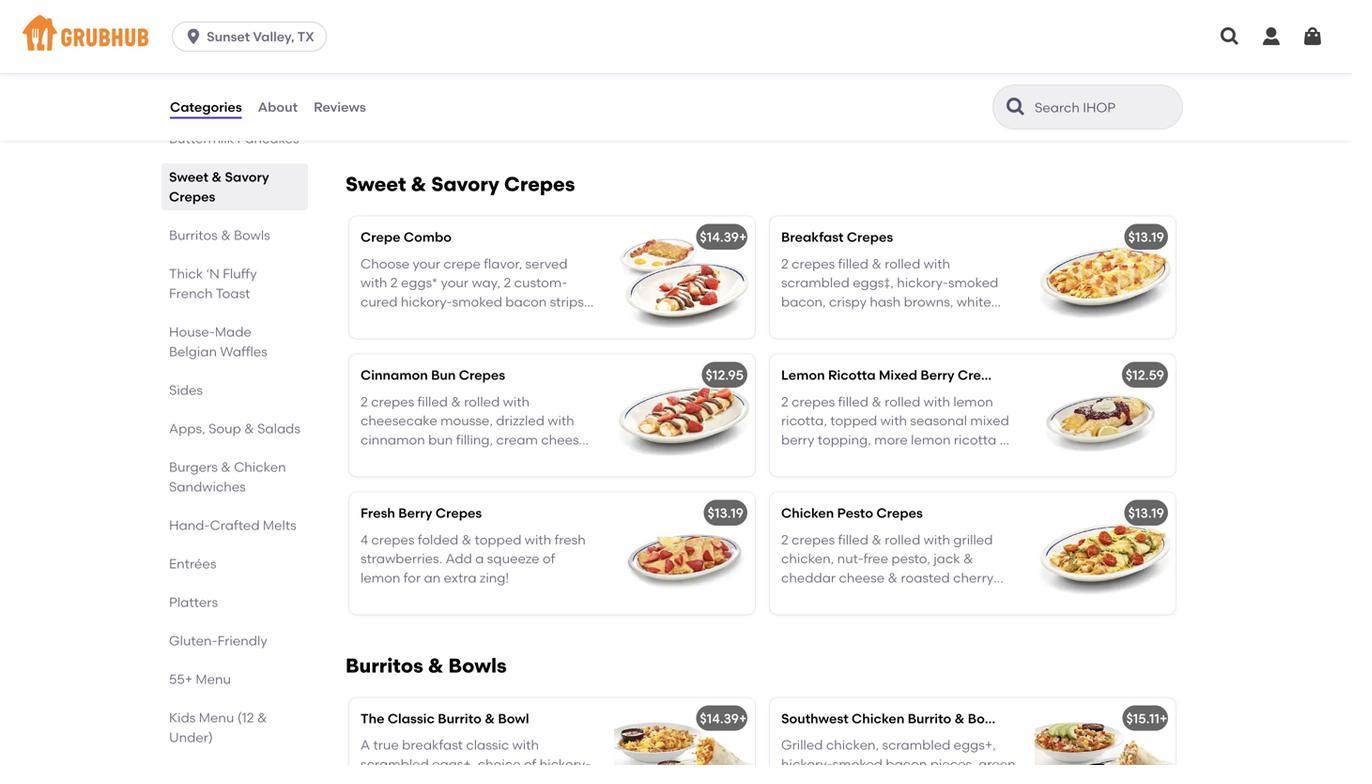 Task type: vqa. For each thing, say whether or not it's contained in the screenshot.
the famous
yes



Task type: locate. For each thing, give the bounding box(es) containing it.
1 horizontal spatial is
[[907, 50, 917, 66]]

0 horizontal spatial bowl
[[498, 711, 529, 727]]

menu for 55+
[[196, 671, 231, 687]]

any inside we think chocolate is perfect any time of day. four fluffy buttermilk pancakes filled with chocolate chips, topped with a drizzle of chocolate syrup & more chocolate chips.
[[969, 50, 993, 66]]

0 horizontal spatial powdered
[[527, 451, 592, 467]]

soup
[[209, 421, 241, 437]]

any inside we think chocolate is perfect any time of day. four fluffy chocolate pancakes filled with chocolate chips, topped with a drizzle of chocolate syrup & more chocolate chips.
[[549, 50, 572, 66]]

1 horizontal spatial burritos & bowls
[[346, 654, 507, 678]]

0 vertical spatial cheese
[[781, 313, 827, 329]]

an up chicken pesto crepes
[[845, 470, 861, 486]]

1 horizontal spatial time
[[781, 69, 810, 85]]

extra up pesto
[[864, 470, 897, 486]]

crepes inside the 2 crepes filled & rolled with grilled chicken, nut-free pesto, jack & cheddar cheese & roasted cherry tomatoes.
[[792, 532, 835, 548]]

+ for sweet & savory crepes
[[739, 229, 747, 245]]

crepes inside 4 crepes folded & topped with fresh strawberries. add a squeeze of lemon for an extra zing!
[[371, 532, 415, 548]]

1 any from the left
[[549, 50, 572, 66]]

chicken pesto crepes image
[[1035, 492, 1176, 615]]

1 horizontal spatial four
[[859, 69, 887, 85]]

with inside 4 crepes folded & topped with fresh strawberries. add a squeeze of lemon for an extra zing!
[[525, 532, 551, 548]]

2 down choose
[[390, 275, 398, 291]]

crepes up strawberries.
[[371, 532, 415, 548]]

cheddar down chicken,
[[781, 570, 836, 586]]

2 up the scrambled
[[781, 256, 789, 272]]

lemon down berry
[[781, 470, 821, 486]]

0 horizontal spatial hickory-
[[401, 294, 452, 310]]

drizzle inside we think chocolate is perfect any time of day. four fluffy buttermilk pancakes filled with chocolate chips, topped with a drizzle of chocolate syrup & more chocolate chips.
[[873, 107, 913, 123]]

sides
[[169, 382, 203, 398]]

1 $14.39 from the top
[[700, 229, 739, 245]]

2 is from the left
[[907, 50, 917, 66]]

cheese
[[781, 313, 827, 329], [541, 432, 587, 448], [839, 570, 885, 586]]

chicken
[[234, 459, 286, 475], [781, 505, 834, 521], [852, 711, 905, 727]]

is inside we think chocolate is perfect any time of day. four fluffy buttermilk pancakes filled with chocolate chips, topped with a drizzle of chocolate syrup & more chocolate chips.
[[907, 50, 917, 66]]

your down crepe on the top left of the page
[[441, 275, 469, 291]]

0 vertical spatial sugar.
[[849, 451, 888, 467]]

0 vertical spatial extra
[[864, 470, 897, 486]]

2 inside the 2 crepes filled & rolled with cheesecake mousse, drizzled with cinnamon bun filling, cream cheese icing, fresh strawberries & powdered sugar.
[[361, 394, 368, 410]]

2 $14.39 from the top
[[700, 711, 739, 727]]

1 horizontal spatial pancakes
[[781, 88, 844, 104]]

belgian
[[169, 344, 217, 360]]

fluffy inside we think chocolate is perfect any time of day. four fluffy chocolate pancakes filled with chocolate chips, topped with a drizzle of chocolate syrup & more chocolate chips.
[[469, 69, 501, 85]]

a
[[440, 107, 449, 123], [861, 107, 870, 123], [921, 451, 930, 467], [475, 551, 484, 567]]

cream
[[496, 432, 538, 448]]

0 horizontal spatial for
[[404, 570, 421, 586]]

berry right mixed
[[921, 367, 955, 383]]

jack down browns,
[[885, 313, 911, 329]]

made
[[215, 324, 251, 340]]

powdered down berry
[[781, 451, 846, 467]]

1 vertical spatial berry
[[398, 505, 432, 521]]

1 perfect from the left
[[499, 50, 545, 66]]

crepe
[[361, 229, 401, 245]]

$12.59
[[1126, 367, 1164, 383]]

topped inside 2 crepes filled & rolled with lemon ricotta, topped with seasonal mixed berry topping, more lemon ricotta & powdered sugar. add a squeeze of lemon for an extra zing!
[[830, 413, 877, 429]]

main navigation navigation
[[0, 0, 1352, 73]]

2 chips, from the left
[[978, 88, 1015, 104]]

links
[[476, 313, 504, 329]]

chocolate chocolate chip pancakes image
[[614, 11, 755, 133]]

1 horizontal spatial syrup
[[781, 126, 816, 142]]

1 horizontal spatial fresh
[[555, 532, 586, 548]]

rolled up mousse,
[[464, 394, 500, 410]]

under)
[[169, 730, 213, 746]]

2 horizontal spatial cheese
[[839, 570, 885, 586]]

apps,
[[169, 421, 205, 437]]

0 horizontal spatial think
[[384, 50, 416, 66]]

rolled inside the 2 crepes filled & rolled with cheesecake mousse, drizzled with cinnamon bun filling, cream cheese icing, fresh strawberries & powdered sugar.
[[464, 394, 500, 410]]

your up eggs*
[[413, 256, 440, 272]]

1 horizontal spatial chips,
[[978, 88, 1015, 104]]

squeeze
[[933, 451, 985, 467], [487, 551, 539, 567]]

2 inside the 2 crepes filled & rolled with grilled chicken, nut-free pesto, jack & cheddar cheese & roasted cherry tomatoes.
[[781, 532, 789, 548]]

cheddar down the white
[[928, 313, 982, 329]]

filled inside the 2 crepes filled & rolled with grilled chicken, nut-free pesto, jack & cheddar cheese & roasted cherry tomatoes.
[[838, 532, 869, 548]]

time inside we think chocolate is perfect any time of day. four fluffy chocolate pancakes filled with chocolate chips, topped with a drizzle of chocolate syrup & more chocolate chips.
[[361, 69, 389, 85]]

powdered
[[527, 451, 592, 467], [781, 451, 846, 467]]

four for buttermilk
[[859, 69, 887, 85]]

crepes inside the 2 crepes filled & rolled with cheesecake mousse, drizzled with cinnamon bun filling, cream cheese icing, fresh strawberries & powdered sugar.
[[371, 394, 414, 410]]

drizzled
[[496, 413, 545, 429]]

1 chips, from the left
[[557, 88, 595, 104]]

2 fluffy from the left
[[890, 69, 921, 85]]

chicken up chicken,
[[781, 505, 834, 521]]

crepe combo image
[[614, 216, 755, 338]]

of inside 4 crepes folded & topped with fresh strawberries. add a squeeze of lemon for an extra zing!
[[543, 551, 555, 567]]

perfect
[[499, 50, 545, 66], [920, 50, 966, 66]]

chips, inside we think chocolate is perfect any time of day. four fluffy buttermilk pancakes filled with chocolate chips, topped with a drizzle of chocolate syrup & more chocolate chips.
[[978, 88, 1015, 104]]

sweet up crepe
[[346, 172, 406, 196]]

burritos & bowls up 'n
[[169, 227, 270, 243]]

1 four from the left
[[438, 69, 466, 85]]

sweet & savory crepes down buttermilk
[[169, 169, 269, 205]]

syrup inside we think chocolate is perfect any time of day. four fluffy buttermilk pancakes filled with chocolate chips, topped with a drizzle of chocolate syrup & more chocolate chips.
[[781, 126, 816, 142]]

drizzle
[[452, 107, 492, 123], [873, 107, 913, 123]]

categories
[[170, 99, 242, 115]]

breakfast crepes image
[[1035, 216, 1176, 338]]

more inside we think chocolate is perfect any time of day. four fluffy buttermilk pancakes filled with chocolate chips, topped with a drizzle of chocolate syrup & more chocolate chips.
[[832, 126, 865, 142]]

extra down folded
[[444, 570, 477, 586]]

powdered down cream
[[527, 451, 592, 467]]

& inside burgers & chicken sandwiches
[[221, 459, 231, 475]]

0 horizontal spatial time
[[361, 69, 389, 85]]

1 horizontal spatial day.
[[829, 69, 855, 85]]

bowl for southwest chicken burrito & bowl
[[968, 711, 999, 727]]

0 horizontal spatial perfect
[[499, 50, 545, 66]]

0 horizontal spatial chips,
[[557, 88, 595, 104]]

cheese down bacon,
[[781, 313, 827, 329]]

crepes up chicken,
[[792, 532, 835, 548]]

filled inside we think chocolate is perfect any time of day. four fluffy chocolate pancakes filled with chocolate chips, topped with a drizzle of chocolate syrup & more chocolate chips.
[[426, 88, 457, 104]]

2 perfect from the left
[[920, 50, 966, 66]]

extra inside 2 crepes filled & rolled with lemon ricotta, topped with seasonal mixed berry topping, more lemon ricotta & powdered sugar. add a squeeze of lemon for an extra zing!
[[864, 470, 897, 486]]

cheese for 2 crepes filled & rolled with grilled chicken, nut-free pesto, jack & cheddar cheese & roasted cherry tomatoes.
[[839, 570, 885, 586]]

burrito for chicken
[[908, 711, 951, 727]]

1 horizontal spatial berry
[[921, 367, 955, 383]]

$12.95
[[706, 367, 744, 383]]

sugar. down icing,
[[361, 470, 399, 486]]

berry up folded
[[398, 505, 432, 521]]

chicken inside burgers & chicken sandwiches
[[234, 459, 286, 475]]

sweet down buttermilk
[[169, 169, 209, 185]]

1 vertical spatial squeeze
[[487, 551, 539, 567]]

0 vertical spatial chicken
[[234, 459, 286, 475]]

2 any from the left
[[969, 50, 993, 66]]

0 horizontal spatial cheese
[[541, 432, 587, 448]]

crepes inside 2 crepes filled & rolled with scrambled eggs‡, hickory-smoked bacon, crispy hash browns, white cheese sauce & jack & cheddar cheeses.
[[792, 256, 835, 272]]

1 horizontal spatial for
[[824, 470, 841, 486]]

1 horizontal spatial cheese
[[781, 313, 827, 329]]

1 horizontal spatial hickory-
[[897, 275, 948, 291]]

sweet & savory crepes up combo
[[346, 172, 575, 196]]

0 horizontal spatial sweet
[[169, 169, 209, 185]]

crepes for lemon
[[792, 394, 835, 410]]

rolled up pesto,
[[885, 532, 920, 548]]

we inside we think chocolate is perfect any time of day. four fluffy buttermilk pancakes filled with chocolate chips, topped with a drizzle of chocolate syrup & more chocolate chips.
[[781, 50, 802, 66]]

1 vertical spatial chicken
[[781, 505, 834, 521]]

think for we think chocolate is perfect any time of day. four fluffy chocolate pancakes filled with chocolate chips, topped with a drizzle of chocolate syrup & more chocolate chips.
[[384, 50, 416, 66]]

1 vertical spatial an
[[424, 570, 441, 586]]

1 vertical spatial burritos
[[346, 654, 423, 678]]

2 pancakes from the left
[[781, 88, 844, 104]]

1 vertical spatial hash
[[361, 332, 391, 348]]

0 horizontal spatial syrup
[[361, 126, 395, 142]]

hash inside 2 crepes filled & rolled with scrambled eggs‡, hickory-smoked bacon, crispy hash browns, white cheese sauce & jack & cheddar cheeses.
[[870, 294, 901, 310]]

1 vertical spatial burritos & bowls
[[346, 654, 507, 678]]

hash down or
[[361, 332, 391, 348]]

bowls up fluffy
[[234, 227, 270, 243]]

1 vertical spatial bowls
[[448, 654, 507, 678]]

for
[[824, 470, 841, 486], [404, 570, 421, 586]]

berry
[[921, 367, 955, 383], [398, 505, 432, 521]]

apps, soup & salads
[[169, 421, 300, 437]]

for down topping,
[[824, 470, 841, 486]]

2 powdered from the left
[[781, 451, 846, 467]]

svg image
[[1219, 25, 1241, 48], [1260, 25, 1283, 48], [1301, 25, 1324, 48], [184, 27, 203, 46]]

jack inside the 2 crepes filled & rolled with grilled chicken, nut-free pesto, jack & cheddar cheese & roasted cherry tomatoes.
[[934, 551, 960, 567]]

rolled up eggs‡,
[[885, 256, 920, 272]]

0 vertical spatial an
[[845, 470, 861, 486]]

seasonal
[[910, 413, 967, 429]]

combo
[[404, 229, 452, 245]]

1 horizontal spatial perfect
[[920, 50, 966, 66]]

2 bowl from the left
[[968, 711, 999, 727]]

savory inside sweet & savory crepes
[[225, 169, 269, 185]]

extra
[[864, 470, 897, 486], [444, 570, 477, 586]]

lemon down seasonal
[[911, 432, 951, 448]]

1 vertical spatial for
[[404, 570, 421, 586]]

1 vertical spatial smoked
[[452, 294, 502, 310]]

$14.39 + left southwest
[[700, 711, 747, 727]]

1 horizontal spatial we
[[781, 50, 802, 66]]

fresh berry crepes
[[361, 505, 482, 521]]

cinnamon bun crepes
[[361, 367, 505, 383]]

crepes up cheesecake on the left of the page
[[371, 394, 414, 410]]

2 time from the left
[[781, 69, 810, 85]]

0 horizontal spatial fluffy
[[469, 69, 501, 85]]

crepes up served
[[504, 172, 575, 196]]

four inside we think chocolate is perfect any time of day. four fluffy buttermilk pancakes filled with chocolate chips, topped with a drizzle of chocolate syrup & more chocolate chips.
[[859, 69, 887, 85]]

perfect inside we think chocolate is perfect any time of day. four fluffy buttermilk pancakes filled with chocolate chips, topped with a drizzle of chocolate syrup & more chocolate chips.
[[920, 50, 966, 66]]

1 horizontal spatial chips.
[[936, 126, 973, 142]]

french
[[169, 285, 213, 301]]

1 we from the left
[[361, 50, 381, 66]]

2 chips. from the left
[[936, 126, 973, 142]]

melts
[[263, 517, 296, 533]]

1 vertical spatial jack
[[934, 551, 960, 567]]

sugar. inside the 2 crepes filled & rolled with cheesecake mousse, drizzled with cinnamon bun filling, cream cheese icing, fresh strawberries & powdered sugar.
[[361, 470, 399, 486]]

menu inside 'kids menu (12 & under)'
[[199, 710, 234, 726]]

fresh inside 4 crepes folded & topped with fresh strawberries. add a squeeze of lemon for an extra zing!
[[555, 532, 586, 548]]

savory down the pancakes
[[225, 169, 269, 185]]

crepes up ricotta,
[[792, 394, 835, 410]]

2 vertical spatial cheese
[[839, 570, 885, 586]]

drizzle inside we think chocolate is perfect any time of day. four fluffy chocolate pancakes filled with chocolate chips, topped with a drizzle of chocolate syrup & more chocolate chips.
[[452, 107, 492, 123]]

smoked down "way,"
[[452, 294, 502, 310]]

0 horizontal spatial squeeze
[[487, 551, 539, 567]]

cheddar inside the 2 crepes filled & rolled with grilled chicken, nut-free pesto, jack & cheddar cheese & roasted cherry tomatoes.
[[781, 570, 836, 586]]

chips, inside we think chocolate is perfect any time of day. four fluffy chocolate pancakes filled with chocolate chips, topped with a drizzle of chocolate syrup & more chocolate chips.
[[557, 88, 595, 104]]

pancakes inside we think chocolate is perfect any time of day. four fluffy buttermilk pancakes filled with chocolate chips, topped with a drizzle of chocolate syrup & more chocolate chips.
[[781, 88, 844, 104]]

2 think from the left
[[805, 50, 836, 66]]

we think chocolate is perfect any time of day. four fluffy chocolate pancakes filled with chocolate chips, topped with a drizzle of chocolate syrup & more chocolate chips. button
[[349, 11, 755, 142]]

house-
[[169, 324, 215, 340]]

0 horizontal spatial pancakes
[[361, 88, 423, 104]]

smoked
[[948, 275, 998, 291], [452, 294, 502, 310]]

1 fluffy from the left
[[469, 69, 501, 85]]

crepes up the scrambled
[[792, 256, 835, 272]]

1 is from the left
[[486, 50, 496, 66]]

cheese down nut-
[[839, 570, 885, 586]]

crepes for fresh
[[371, 532, 415, 548]]

1 vertical spatial menu
[[199, 710, 234, 726]]

crepes
[[792, 256, 835, 272], [371, 394, 414, 410], [792, 394, 835, 410], [371, 532, 415, 548], [792, 532, 835, 548]]

2 horizontal spatial more
[[874, 432, 908, 448]]

kids
[[169, 710, 196, 726]]

$14.39 + for burritos & bowls
[[700, 711, 747, 727]]

sugar. down topping,
[[849, 451, 888, 467]]

chips. inside we think chocolate is perfect any time of day. four fluffy chocolate pancakes filled with chocolate chips, topped with a drizzle of chocolate syrup & more chocolate chips.
[[516, 126, 553, 142]]

1 horizontal spatial sugar.
[[849, 451, 888, 467]]

crepe
[[444, 256, 481, 272]]

2 four from the left
[[859, 69, 887, 85]]

more for we think chocolate is perfect any time of day. four fluffy chocolate pancakes filled with chocolate chips, topped with a drizzle of chocolate syrup & more chocolate chips.
[[411, 126, 445, 142]]

2
[[781, 256, 789, 272], [390, 275, 398, 291], [504, 275, 511, 291], [377, 313, 384, 329], [361, 394, 368, 410], [781, 394, 789, 410], [781, 532, 789, 548]]

with inside the choose your crepe flavor, served with 2 eggs* your way, 2 custom- cured hickory-smoked bacon strips or 2 pork sausage links & golden hash browns.
[[361, 275, 387, 291]]

1 vertical spatial sugar.
[[361, 470, 399, 486]]

fresh inside the 2 crepes filled & rolled with cheesecake mousse, drizzled with cinnamon bun filling, cream cheese icing, fresh strawberries & powdered sugar.
[[398, 451, 429, 467]]

1 pancakes from the left
[[361, 88, 423, 104]]

2 inside 2 crepes filled & rolled with lemon ricotta, topped with seasonal mixed berry topping, more lemon ricotta & powdered sugar. add a squeeze of lemon for an extra zing!
[[781, 394, 789, 410]]

savory
[[225, 169, 269, 185], [431, 172, 499, 196]]

0 horizontal spatial chicken
[[234, 459, 286, 475]]

crepes down buttermilk
[[169, 189, 215, 205]]

jack
[[885, 313, 911, 329], [934, 551, 960, 567]]

reviews
[[314, 99, 366, 115]]

1 horizontal spatial squeeze
[[933, 451, 985, 467]]

& inside we think chocolate is perfect any time of day. four fluffy buttermilk pancakes filled with chocolate chips, topped with a drizzle of chocolate syrup & more chocolate chips.
[[819, 126, 829, 142]]

time inside we think chocolate is perfect any time of day. four fluffy buttermilk pancakes filled with chocolate chips, topped with a drizzle of chocolate syrup & more chocolate chips.
[[781, 69, 810, 85]]

lemon inside 4 crepes folded & topped with fresh strawberries. add a squeeze of lemon for an extra zing!
[[361, 570, 400, 586]]

0 vertical spatial jack
[[885, 313, 911, 329]]

smoked up the white
[[948, 275, 998, 291]]

burritos up the "the"
[[346, 654, 423, 678]]

2 up ricotta,
[[781, 394, 789, 410]]

fluffy inside we think chocolate is perfect any time of day. four fluffy buttermilk pancakes filled with chocolate chips, topped with a drizzle of chocolate syrup & more chocolate chips.
[[890, 69, 921, 85]]

time for we think chocolate is perfect any time of day. four fluffy buttermilk pancakes filled with chocolate chips, topped with a drizzle of chocolate syrup & more chocolate chips.
[[781, 69, 810, 85]]

friendly
[[217, 633, 267, 649]]

for down strawberries.
[[404, 570, 421, 586]]

0 horizontal spatial add
[[445, 551, 472, 567]]

0 horizontal spatial burritos & bowls
[[169, 227, 270, 243]]

filled inside the 2 crepes filled & rolled with cheesecake mousse, drizzled with cinnamon bun filling, cream cheese icing, fresh strawberries & powdered sugar.
[[417, 394, 448, 410]]

bowls up the classic burrito & bowl
[[448, 654, 507, 678]]

sugar.
[[849, 451, 888, 467], [361, 470, 399, 486]]

your
[[413, 256, 440, 272], [441, 275, 469, 291]]

2 syrup from the left
[[781, 126, 816, 142]]

any
[[549, 50, 572, 66], [969, 50, 993, 66]]

is for buttermilk
[[907, 50, 917, 66]]

famous
[[212, 111, 263, 127]]

browns,
[[904, 294, 954, 310]]

an down strawberries.
[[424, 570, 441, 586]]

0 horizontal spatial jack
[[885, 313, 911, 329]]

rolled
[[885, 256, 920, 272], [464, 394, 500, 410], [885, 394, 920, 410], [885, 532, 920, 548]]

rolled for topped
[[885, 394, 920, 410]]

& inside 4 crepes folded & topped with fresh strawberries. add a squeeze of lemon for an extra zing!
[[462, 532, 471, 548]]

1 horizontal spatial think
[[805, 50, 836, 66]]

$14.39 for sweet & savory crepes
[[700, 229, 739, 245]]

day. inside we think chocolate is perfect any time of day. four fluffy chocolate pancakes filled with chocolate chips, topped with a drizzle of chocolate syrup & more chocolate chips.
[[408, 69, 435, 85]]

0 horizontal spatial sugar.
[[361, 470, 399, 486]]

0 vertical spatial zing!
[[900, 470, 930, 486]]

1 time from the left
[[361, 69, 389, 85]]

rolled inside 2 crepes filled & rolled with lemon ricotta, topped with seasonal mixed berry topping, more lemon ricotta & powdered sugar. add a squeeze of lemon for an extra zing!
[[885, 394, 920, 410]]

1 horizontal spatial cheddar
[[928, 313, 982, 329]]

2 $14.39 + from the top
[[700, 711, 747, 727]]

cheeses.
[[781, 332, 836, 348]]

1 horizontal spatial burrito
[[908, 711, 951, 727]]

rolled down mixed
[[885, 394, 920, 410]]

four inside we think chocolate is perfect any time of day. four fluffy chocolate pancakes filled with chocolate chips, topped with a drizzle of chocolate syrup & more chocolate chips.
[[438, 69, 466, 85]]

2 burrito from the left
[[908, 711, 951, 727]]

sweet
[[169, 169, 209, 185], [346, 172, 406, 196]]

think inside we think chocolate is perfect any time of day. four fluffy buttermilk pancakes filled with chocolate chips, topped with a drizzle of chocolate syrup & more chocolate chips.
[[805, 50, 836, 66]]

1 syrup from the left
[[361, 126, 395, 142]]

jack up roasted
[[934, 551, 960, 567]]

1 horizontal spatial powdered
[[781, 451, 846, 467]]

smoked inside 2 crepes filled & rolled with scrambled eggs‡, hickory-smoked bacon, crispy hash browns, white cheese sauce & jack & cheddar cheeses.
[[948, 275, 998, 291]]

cheese inside 2 crepes filled & rolled with scrambled eggs‡, hickory-smoked bacon, crispy hash browns, white cheese sauce & jack & cheddar cheeses.
[[781, 313, 827, 329]]

an inside 2 crepes filled & rolled with lemon ricotta, topped with seasonal mixed berry topping, more lemon ricotta & powdered sugar. add a squeeze of lemon for an extra zing!
[[845, 470, 861, 486]]

filling,
[[456, 432, 493, 448]]

0 vertical spatial add
[[891, 451, 918, 467]]

fluffy
[[469, 69, 501, 85], [890, 69, 921, 85]]

mixed
[[970, 413, 1009, 429]]

0 vertical spatial for
[[824, 470, 841, 486]]

bowl for the classic burrito & bowl
[[498, 711, 529, 727]]

burritos
[[169, 227, 218, 243], [346, 654, 423, 678]]

$14.39 + left breakfast
[[700, 229, 747, 245]]

chicken right southwest
[[852, 711, 905, 727]]

savory up combo
[[431, 172, 499, 196]]

chips. inside we think chocolate is perfect any time of day. four fluffy buttermilk pancakes filled with chocolate chips, topped with a drizzle of chocolate syrup & more chocolate chips.
[[936, 126, 973, 142]]

1 vertical spatial extra
[[444, 570, 477, 586]]

hickory- down eggs*
[[401, 294, 452, 310]]

0 horizontal spatial more
[[411, 126, 445, 142]]

0 horizontal spatial zing!
[[480, 570, 509, 586]]

1 vertical spatial fresh
[[555, 532, 586, 548]]

hash down eggs‡,
[[870, 294, 901, 310]]

0 horizontal spatial day.
[[408, 69, 435, 85]]

perfect inside we think chocolate is perfect any time of day. four fluffy chocolate pancakes filled with chocolate chips, topped with a drizzle of chocolate syrup & more chocolate chips.
[[499, 50, 545, 66]]

2 drizzle from the left
[[873, 107, 913, 123]]

1 bowl from the left
[[498, 711, 529, 727]]

1 horizontal spatial drizzle
[[873, 107, 913, 123]]

1 horizontal spatial an
[[845, 470, 861, 486]]

roasted
[[901, 570, 950, 586]]

1 burrito from the left
[[438, 711, 482, 727]]

1 horizontal spatial smoked
[[948, 275, 998, 291]]

1 horizontal spatial fluffy
[[890, 69, 921, 85]]

think for we think chocolate is perfect any time of day. four fluffy buttermilk pancakes filled with chocolate chips, topped with a drizzle of chocolate syrup & more chocolate chips.
[[805, 50, 836, 66]]

burritos up thick on the left
[[169, 227, 218, 243]]

1 powdered from the left
[[527, 451, 592, 467]]

&
[[398, 126, 408, 142], [819, 126, 829, 142], [212, 169, 222, 185], [411, 172, 426, 196], [221, 227, 231, 243], [872, 256, 882, 272], [507, 313, 517, 329], [872, 313, 882, 329], [915, 313, 925, 329], [451, 394, 461, 410], [872, 394, 882, 410], [244, 421, 254, 437], [1000, 432, 1009, 448], [514, 451, 524, 467], [221, 459, 231, 475], [462, 532, 471, 548], [872, 532, 882, 548], [963, 551, 973, 567], [888, 570, 898, 586], [428, 654, 444, 678], [257, 710, 267, 726], [485, 711, 495, 727], [955, 711, 965, 727]]

lemon
[[781, 367, 825, 383]]

day.
[[408, 69, 435, 85], [829, 69, 855, 85]]

0 vertical spatial menu
[[196, 671, 231, 687]]

syrup
[[361, 126, 395, 142], [781, 126, 816, 142]]

perfect for buttermilk
[[920, 50, 966, 66]]

1 chips. from the left
[[516, 126, 553, 142]]

syrup for we think chocolate is perfect any time of day. four fluffy buttermilk pancakes filled with chocolate chips, topped with a drizzle of chocolate syrup & more chocolate chips.
[[781, 126, 816, 142]]

0 horizontal spatial any
[[549, 50, 572, 66]]

1 vertical spatial zing!
[[480, 570, 509, 586]]

day. inside we think chocolate is perfect any time of day. four fluffy buttermilk pancakes filled with chocolate chips, topped with a drizzle of chocolate syrup & more chocolate chips.
[[829, 69, 855, 85]]

lemon down strawberries.
[[361, 570, 400, 586]]

1 think from the left
[[384, 50, 416, 66]]

0 horizontal spatial sweet & savory crepes
[[169, 169, 269, 205]]

bowl
[[498, 711, 529, 727], [968, 711, 999, 727]]

is for chocolate
[[486, 50, 496, 66]]

1 vertical spatial hickory-
[[401, 294, 452, 310]]

cheddar inside 2 crepes filled & rolled with scrambled eggs‡, hickory-smoked bacon, crispy hash browns, white cheese sauce & jack & cheddar cheeses.
[[928, 313, 982, 329]]

filled inside 2 crepes filled & rolled with scrambled eggs‡, hickory-smoked bacon, crispy hash browns, white cheese sauce & jack & cheddar cheeses.
[[838, 256, 869, 272]]

thick 'n fluffy french toast
[[169, 266, 257, 301]]

think inside we think chocolate is perfect any time of day. four fluffy chocolate pancakes filled with chocolate chips, topped with a drizzle of chocolate syrup & more chocolate chips.
[[384, 50, 416, 66]]

chicken,
[[781, 551, 834, 567]]

1 vertical spatial cheese
[[541, 432, 587, 448]]

& inside sweet & savory crepes
[[212, 169, 222, 185]]

0 horizontal spatial four
[[438, 69, 466, 85]]

0 horizontal spatial hash
[[361, 332, 391, 348]]

powdered inside the 2 crepes filled & rolled with cheesecake mousse, drizzled with cinnamon bun filling, cream cheese icing, fresh strawberries & powdered sugar.
[[527, 451, 592, 467]]

burritos & bowls up 'classic'
[[346, 654, 507, 678]]

we
[[361, 50, 381, 66], [781, 50, 802, 66]]

2 up cheesecake on the left of the page
[[361, 394, 368, 410]]

time
[[361, 69, 389, 85], [781, 69, 810, 85]]

cherry
[[953, 570, 994, 586]]

we think chocolate is perfect any time of day. four fluffy buttermilk pancakes filled with chocolate chips, topped with a drizzle of chocolate syrup & more chocolate chips. button
[[770, 11, 1176, 142]]

we inside we think chocolate is perfect any time of day. four fluffy chocolate pancakes filled with chocolate chips, topped with a drizzle of chocolate syrup & more chocolate chips.
[[361, 50, 381, 66]]

0 vertical spatial fresh
[[398, 451, 429, 467]]

more inside we think chocolate is perfect any time of day. four fluffy chocolate pancakes filled with chocolate chips, topped with a drizzle of chocolate syrup & more chocolate chips.
[[411, 126, 445, 142]]

hickory- up browns,
[[897, 275, 948, 291]]

1 $14.39 + from the top
[[700, 229, 747, 245]]

chicken down salads
[[234, 459, 286, 475]]

2 crepes filled & rolled with cheesecake mousse, drizzled with cinnamon bun filling, cream cheese icing, fresh strawberries & powdered sugar.
[[361, 394, 592, 486]]

rolled for nut-
[[885, 532, 920, 548]]

$14.39 +
[[700, 229, 747, 245], [700, 711, 747, 727]]

we think chocolate is perfect any time of day. four fluffy chocolate pancakes filled with chocolate chips, topped with a drizzle of chocolate syrup & more chocolate chips.
[[361, 50, 595, 142]]

syrup inside we think chocolate is perfect any time of day. four fluffy chocolate pancakes filled with chocolate chips, topped with a drizzle of chocolate syrup & more chocolate chips.
[[361, 126, 395, 142]]

cheese right cream
[[541, 432, 587, 448]]

1 drizzle from the left
[[452, 107, 492, 123]]

with inside 2 crepes filled & rolled with scrambled eggs‡, hickory-smoked bacon, crispy hash browns, white cheese sauce & jack & cheddar cheeses.
[[924, 256, 950, 272]]

rolled inside 2 crepes filled & rolled with scrambled eggs‡, hickory-smoked bacon, crispy hash browns, white cheese sauce & jack & cheddar cheeses.
[[885, 256, 920, 272]]

2 we from the left
[[781, 50, 802, 66]]

1 horizontal spatial more
[[832, 126, 865, 142]]

an inside 4 crepes folded & topped with fresh strawberries. add a squeeze of lemon for an extra zing!
[[424, 570, 441, 586]]

1 horizontal spatial bowl
[[968, 711, 999, 727]]

0 horizontal spatial cheddar
[[781, 570, 836, 586]]

drizzle for chocolate
[[452, 107, 492, 123]]

2 up chicken,
[[781, 532, 789, 548]]

1 day. from the left
[[408, 69, 435, 85]]

cheddar
[[928, 313, 982, 329], [781, 570, 836, 586]]

tx
[[297, 29, 314, 45]]

1 vertical spatial $14.39
[[700, 711, 739, 727]]

topped
[[361, 107, 407, 123], [781, 107, 828, 123], [830, 413, 877, 429], [475, 532, 522, 548]]

1 horizontal spatial zing!
[[900, 470, 930, 486]]

1 vertical spatial $14.39 +
[[700, 711, 747, 727]]

0 horizontal spatial fresh
[[398, 451, 429, 467]]

crepes inside 2 crepes filled & rolled with lemon ricotta, topped with seasonal mixed berry topping, more lemon ricotta & powdered sugar. add a squeeze of lemon for an extra zing!
[[792, 394, 835, 410]]

pancakes for we think chocolate is perfect any time of day. four fluffy chocolate pancakes filled with chocolate chips, topped with a drizzle of chocolate syrup & more chocolate chips.
[[361, 88, 423, 104]]

hash inside the choose your crepe flavor, served with 2 eggs* your way, 2 custom- cured hickory-smoked bacon strips or 2 pork sausage links & golden hash browns.
[[361, 332, 391, 348]]

rolled inside the 2 crepes filled & rolled with grilled chicken, nut-free pesto, jack & cheddar cheese & roasted cherry tomatoes.
[[885, 532, 920, 548]]

0 vertical spatial burritos
[[169, 227, 218, 243]]

is inside we think chocolate is perfect any time of day. four fluffy chocolate pancakes filled with chocolate chips, topped with a drizzle of chocolate syrup & more chocolate chips.
[[486, 50, 496, 66]]

filled for 2 crepes filled & rolled with cheesecake mousse, drizzled with cinnamon bun filling, cream cheese icing, fresh strawberries & powdered sugar.
[[417, 394, 448, 410]]

add down seasonal
[[891, 451, 918, 467]]

2 day. from the left
[[829, 69, 855, 85]]

add down folded
[[445, 551, 472, 567]]

0 vertical spatial cheddar
[[928, 313, 982, 329]]

1 vertical spatial cheddar
[[781, 570, 836, 586]]

menu right 55+
[[196, 671, 231, 687]]

0 horizontal spatial we
[[361, 50, 381, 66]]

four
[[438, 69, 466, 85], [859, 69, 887, 85]]

menu left (12
[[199, 710, 234, 726]]

perfect for chocolate
[[499, 50, 545, 66]]

a inside we think chocolate is perfect any time of day. four fluffy buttermilk pancakes filled with chocolate chips, topped with a drizzle of chocolate syrup & more chocolate chips.
[[861, 107, 870, 123]]

smoked inside the choose your crepe flavor, served with 2 eggs* your way, 2 custom- cured hickory-smoked bacon strips or 2 pork sausage links & golden hash browns.
[[452, 294, 502, 310]]



Task type: describe. For each thing, give the bounding box(es) containing it.
hickory- inside 2 crepes filled & rolled with scrambled eggs‡, hickory-smoked bacon, crispy hash browns, white cheese sauce & jack & cheddar cheeses.
[[897, 275, 948, 291]]

cinnamon bun crepes image
[[614, 354, 755, 476]]

bacon
[[505, 294, 547, 310]]

sausage
[[419, 313, 473, 329]]

sauce
[[830, 313, 869, 329]]

cinnamon
[[361, 367, 428, 383]]

crepes right bun
[[459, 367, 505, 383]]

salads
[[257, 421, 300, 437]]

with inside the 2 crepes filled & rolled with grilled chicken, nut-free pesto, jack & cheddar cheese & roasted cherry tomatoes.
[[924, 532, 950, 548]]

fresh berry crepes image
[[614, 492, 755, 615]]

way,
[[472, 275, 501, 291]]

cured
[[361, 294, 398, 310]]

for inside 4 crepes folded & topped with fresh strawberries. add a squeeze of lemon for an extra zing!
[[404, 570, 421, 586]]

topped inside we think chocolate is perfect any time of day. four fluffy chocolate pancakes filled with chocolate chips, topped with a drizzle of chocolate syrup & more chocolate chips.
[[361, 107, 407, 123]]

chips, for buttermilk
[[978, 88, 1015, 104]]

crepes for chicken
[[792, 532, 835, 548]]

lemon up mixed
[[953, 394, 993, 410]]

golden
[[520, 313, 564, 329]]

about button
[[257, 73, 299, 141]]

scrambled
[[781, 275, 850, 291]]

$14.39 for burritos & bowls
[[700, 711, 739, 727]]

day. for we think chocolate is perfect any time of day. four fluffy chocolate pancakes filled with chocolate chips, topped with a drizzle of chocolate syrup & more chocolate chips.
[[408, 69, 435, 85]]

mousse,
[[440, 413, 493, 429]]

$13.19 for 2 crepes filled & rolled with grilled chicken, nut-free pesto, jack & cheddar cheese & roasted cherry tomatoes.
[[1128, 505, 1164, 521]]

sunset valley, tx button
[[172, 22, 334, 52]]

filled inside we think chocolate is perfect any time of day. four fluffy buttermilk pancakes filled with chocolate chips, topped with a drizzle of chocolate syrup & more chocolate chips.
[[847, 88, 877, 104]]

a inside 4 crepes folded & topped with fresh strawberries. add a squeeze of lemon for an extra zing!
[[475, 551, 484, 567]]

a inside 2 crepes filled & rolled with lemon ricotta, topped with seasonal mixed berry topping, more lemon ricotta & powdered sugar. add a squeeze of lemon for an extra zing!
[[921, 451, 930, 467]]

pesto,
[[891, 551, 930, 567]]

& inside we think chocolate is perfect any time of day. four fluffy chocolate pancakes filled with chocolate chips, topped with a drizzle of chocolate syrup & more chocolate chips.
[[398, 126, 408, 142]]

crepes for breakfast
[[792, 256, 835, 272]]

add inside 4 crepes folded & topped with fresh strawberries. add a squeeze of lemon for an extra zing!
[[445, 551, 472, 567]]

menu for kids
[[199, 710, 234, 726]]

classic
[[388, 711, 435, 727]]

$13.19 for 2 crepes filled & rolled with scrambled eggs‡, hickory-smoked bacon, crispy hash browns, white cheese sauce & jack & cheddar cheeses.
[[1128, 229, 1164, 245]]

topped inside we think chocolate is perfect any time of day. four fluffy buttermilk pancakes filled with chocolate chips, topped with a drizzle of chocolate syrup & more chocolate chips.
[[781, 107, 828, 123]]

crepes right pesto
[[876, 505, 923, 521]]

lemon ricotta mixed berry crepes
[[781, 367, 1004, 383]]

nut-
[[837, 551, 863, 567]]

2 down flavor,
[[504, 275, 511, 291]]

more for we think chocolate is perfect any time of day. four fluffy buttermilk pancakes filled with chocolate chips, topped with a drizzle of chocolate syrup & more chocolate chips.
[[832, 126, 865, 142]]

1 horizontal spatial chicken
[[781, 505, 834, 521]]

1 vertical spatial your
[[441, 275, 469, 291]]

filled for 2 crepes filled & rolled with lemon ricotta, topped with seasonal mixed berry topping, more lemon ricotta & powdered sugar. add a squeeze of lemon for an extra zing!
[[838, 394, 869, 410]]

fresh
[[361, 505, 395, 521]]

search icon image
[[1005, 96, 1027, 118]]

pancakes
[[237, 131, 299, 146]]

$15.11
[[1126, 711, 1160, 727]]

fluffy for chocolate
[[469, 69, 501, 85]]

day. for we think chocolate is perfect any time of day. four fluffy buttermilk pancakes filled with chocolate chips, topped with a drizzle of chocolate syrup & more chocolate chips.
[[829, 69, 855, 85]]

2 crepes filled & rolled with lemon ricotta, topped with seasonal mixed berry topping, more lemon ricotta & powdered sugar. add a squeeze of lemon for an extra zing!
[[781, 394, 1009, 486]]

filled for 2 crepes filled & rolled with scrambled eggs‡, hickory-smoked bacon, crispy hash browns, white cheese sauce & jack & cheddar cheeses.
[[838, 256, 869, 272]]

tomatoes.
[[781, 589, 846, 605]]

$13.19 for 4 crepes folded & topped with fresh strawberries. add a squeeze of lemon for an extra zing!
[[708, 505, 744, 521]]

zing! inside 2 crepes filled & rolled with lemon ricotta, topped with seasonal mixed berry topping, more lemon ricotta & powdered sugar. add a squeeze of lemon for an extra zing!
[[900, 470, 930, 486]]

sweet inside sweet & savory crepes
[[169, 169, 209, 185]]

0 vertical spatial your
[[413, 256, 440, 272]]

kids menu (12 & under)
[[169, 710, 267, 746]]

burgers
[[169, 459, 218, 475]]

2 inside 2 crepes filled & rolled with scrambled eggs‡, hickory-smoked bacon, crispy hash browns, white cheese sauce & jack & cheddar cheeses.
[[781, 256, 789, 272]]

'n
[[206, 266, 220, 282]]

pancakes for we think chocolate is perfect any time of day. four fluffy buttermilk pancakes filled with chocolate chips, topped with a drizzle of chocolate syrup & more chocolate chips.
[[781, 88, 844, 104]]

any for chocolate
[[549, 50, 572, 66]]

chips, for chocolate
[[557, 88, 595, 104]]

cheese for 2 crepes filled & rolled with cheesecake mousse, drizzled with cinnamon bun filling, cream cheese icing, fresh strawberries & powdered sugar.
[[541, 432, 587, 448]]

1 horizontal spatial savory
[[431, 172, 499, 196]]

eggs*
[[401, 275, 438, 291]]

custom-
[[514, 275, 567, 291]]

burgers & chicken sandwiches
[[169, 459, 286, 495]]

0 horizontal spatial bowls
[[234, 227, 270, 243]]

the classic burrito & bowl image
[[614, 698, 755, 765]]

sugar. inside 2 crepes filled & rolled with lemon ricotta, topped with seasonal mixed berry topping, more lemon ricotta & powdered sugar. add a squeeze of lemon for an extra zing!
[[849, 451, 888, 467]]

55+ menu
[[169, 671, 231, 687]]

Search IHOP search field
[[1033, 99, 1177, 116]]

ricotta
[[954, 432, 996, 448]]

bacon,
[[781, 294, 826, 310]]

0 vertical spatial burritos & bowls
[[169, 227, 270, 243]]

the classic burrito & bowl
[[361, 711, 529, 727]]

$15.11 +
[[1126, 711, 1168, 727]]

crepes for cinnamon
[[371, 394, 414, 410]]

crepes up folded
[[436, 505, 482, 521]]

crepes up mixed
[[958, 367, 1004, 383]]

drizzle for buttermilk
[[873, 107, 913, 123]]

bun
[[428, 432, 453, 448]]

waffles
[[220, 344, 267, 360]]

platters
[[169, 594, 218, 610]]

lemon ricotta mixed berry crepes image
[[1035, 354, 1176, 476]]

chicken pesto crepes
[[781, 505, 923, 521]]

2 right or
[[377, 313, 384, 329]]

toast
[[216, 285, 250, 301]]

burrito for classic
[[438, 711, 482, 727]]

house-made belgian waffles
[[169, 324, 267, 360]]

& inside the choose your crepe flavor, served with 2 eggs* your way, 2 custom- cured hickory-smoked bacon strips or 2 pork sausage links & golden hash browns.
[[507, 313, 517, 329]]

served
[[525, 256, 568, 272]]

powdered inside 2 crepes filled & rolled with lemon ricotta, topped with seasonal mixed berry topping, more lemon ricotta & powdered sugar. add a squeeze of lemon for an extra zing!
[[781, 451, 846, 467]]

chips. for chocolate
[[516, 126, 553, 142]]

or
[[361, 313, 374, 329]]

thick
[[169, 266, 203, 282]]

we for we think chocolate is perfect any time of day. four fluffy chocolate pancakes filled with chocolate chips, topped with a drizzle of chocolate syrup & more chocolate chips.
[[361, 50, 381, 66]]

strips
[[550, 294, 584, 310]]

valley,
[[253, 29, 294, 45]]

a inside we think chocolate is perfect any time of day. four fluffy chocolate pancakes filled with chocolate chips, topped with a drizzle of chocolate syrup & more chocolate chips.
[[440, 107, 449, 123]]

bun
[[431, 367, 456, 383]]

0 horizontal spatial berry
[[398, 505, 432, 521]]

4 crepes folded & topped with fresh strawberries. add a squeeze of lemon for an extra zing!
[[361, 532, 586, 586]]

choose
[[361, 256, 410, 272]]

crepes up eggs‡,
[[847, 229, 893, 245]]

eggs‡,
[[853, 275, 894, 291]]

grilled
[[953, 532, 993, 548]]

southwest
[[781, 711, 848, 727]]

topped inside 4 crepes folded & topped with fresh strawberries. add a squeeze of lemon for an extra zing!
[[475, 532, 522, 548]]

(12
[[237, 710, 254, 726]]

choose your crepe flavor, served with 2 eggs* your way, 2 custom- cured hickory-smoked bacon strips or 2 pork sausage links & golden hash browns.
[[361, 256, 584, 348]]

extra inside 4 crepes folded & topped with fresh strawberries. add a squeeze of lemon for an extra zing!
[[444, 570, 477, 586]]

jack inside 2 crepes filled & rolled with scrambled eggs‡, hickory-smoked bacon, crispy hash browns, white cheese sauce & jack & cheddar cheeses.
[[885, 313, 911, 329]]

2 crepes filled & rolled with grilled chicken, nut-free pesto, jack & cheddar cheese & roasted cherry tomatoes.
[[781, 532, 994, 605]]

hand-
[[169, 517, 210, 533]]

squeeze inside 4 crepes folded & topped with fresh strawberries. add a squeeze of lemon for an extra zing!
[[487, 551, 539, 567]]

1 horizontal spatial burritos
[[346, 654, 423, 678]]

+ for burritos & bowls
[[739, 711, 747, 727]]

rolled for hickory-
[[885, 256, 920, 272]]

2 vertical spatial chicken
[[852, 711, 905, 727]]

world-
[[169, 111, 212, 127]]

rolled for drizzled
[[464, 394, 500, 410]]

browns.
[[395, 332, 444, 348]]

ricotta
[[828, 367, 876, 383]]

crepes inside sweet & savory crepes
[[169, 189, 215, 205]]

add inside 2 crepes filled & rolled with lemon ricotta, topped with seasonal mixed berry topping, more lemon ricotta & powdered sugar. add a squeeze of lemon for an extra zing!
[[891, 451, 918, 467]]

buttermilk
[[169, 131, 234, 146]]

icing,
[[361, 451, 395, 467]]

we think chocolate is perfect any time of day. four fluffy buttermilk pancakes filled with chocolate chips, topped with a drizzle of chocolate syrup & more chocolate chips.
[[781, 50, 1015, 142]]

cinnamon
[[361, 432, 425, 448]]

sunset valley, tx
[[207, 29, 314, 45]]

1 horizontal spatial sweet
[[346, 172, 406, 196]]

filled for 2 crepes filled & rolled with grilled chicken, nut-free pesto, jack & cheddar cheese & roasted cherry tomatoes.
[[838, 532, 869, 548]]

entrées
[[169, 556, 216, 572]]

0 vertical spatial berry
[[921, 367, 955, 383]]

we for we think chocolate is perfect any time of day. four fluffy buttermilk pancakes filled with chocolate chips, topped with a drizzle of chocolate syrup & more chocolate chips.
[[781, 50, 802, 66]]

2 crepes filled & rolled with scrambled eggs‡, hickory-smoked bacon, crispy hash browns, white cheese sauce & jack & cheddar cheeses.
[[781, 256, 998, 348]]

categories button
[[169, 73, 243, 141]]

free
[[863, 551, 888, 567]]

for inside 2 crepes filled & rolled with lemon ricotta, topped with seasonal mixed berry topping, more lemon ricotta & powdered sugar. add a squeeze of lemon for an extra zing!
[[824, 470, 841, 486]]

buttermilk
[[924, 69, 990, 85]]

of inside 2 crepes filled & rolled with lemon ricotta, topped with seasonal mixed berry topping, more lemon ricotta & powdered sugar. add a squeeze of lemon for an extra zing!
[[988, 451, 1001, 467]]

1 horizontal spatial bowls
[[448, 654, 507, 678]]

zing! inside 4 crepes folded & topped with fresh strawberries. add a squeeze of lemon for an extra zing!
[[480, 570, 509, 586]]

fluffy
[[223, 266, 257, 282]]

squeeze inside 2 crepes filled & rolled with lemon ricotta, topped with seasonal mixed berry topping, more lemon ricotta & powdered sugar. add a squeeze of lemon for an extra zing!
[[933, 451, 985, 467]]

hickory- inside the choose your crepe flavor, served with 2 eggs* your way, 2 custom- cured hickory-smoked bacon strips or 2 pork sausage links & golden hash browns.
[[401, 294, 452, 310]]

0 horizontal spatial burritos
[[169, 227, 218, 243]]

1 horizontal spatial sweet & savory crepes
[[346, 172, 575, 196]]

breakfast crepes
[[781, 229, 893, 245]]

southwest chicken burrito & bowl
[[781, 711, 999, 727]]

syrup for we think chocolate is perfect any time of day. four fluffy chocolate pancakes filled with chocolate chips, topped with a drizzle of chocolate syrup & more chocolate chips.
[[361, 126, 395, 142]]

sunset
[[207, 29, 250, 45]]

& inside 'kids menu (12 & under)'
[[257, 710, 267, 726]]

more inside 2 crepes filled & rolled with lemon ricotta, topped with seasonal mixed berry topping, more lemon ricotta & powdered sugar. add a squeeze of lemon for an extra zing!
[[874, 432, 908, 448]]

four for chocolate
[[438, 69, 466, 85]]

buttermilk chocolate chip pancakes image
[[1035, 11, 1176, 133]]

svg image inside sunset valley, tx button
[[184, 27, 203, 46]]

chips. for buttermilk
[[936, 126, 973, 142]]

breakfast
[[781, 229, 844, 245]]

hand-crafted melts
[[169, 517, 296, 533]]

world-famous buttermilk pancakes
[[169, 111, 299, 146]]

crafted
[[210, 517, 260, 533]]

the
[[361, 711, 384, 727]]

time for we think chocolate is perfect any time of day. four fluffy chocolate pancakes filled with chocolate chips, topped with a drizzle of chocolate syrup & more chocolate chips.
[[361, 69, 389, 85]]

fluffy for buttermilk
[[890, 69, 921, 85]]

$14.39 + for sweet & savory crepes
[[700, 229, 747, 245]]

any for buttermilk
[[969, 50, 993, 66]]

southwest chicken burrito & bowl image
[[1035, 698, 1176, 765]]

ricotta,
[[781, 413, 827, 429]]



